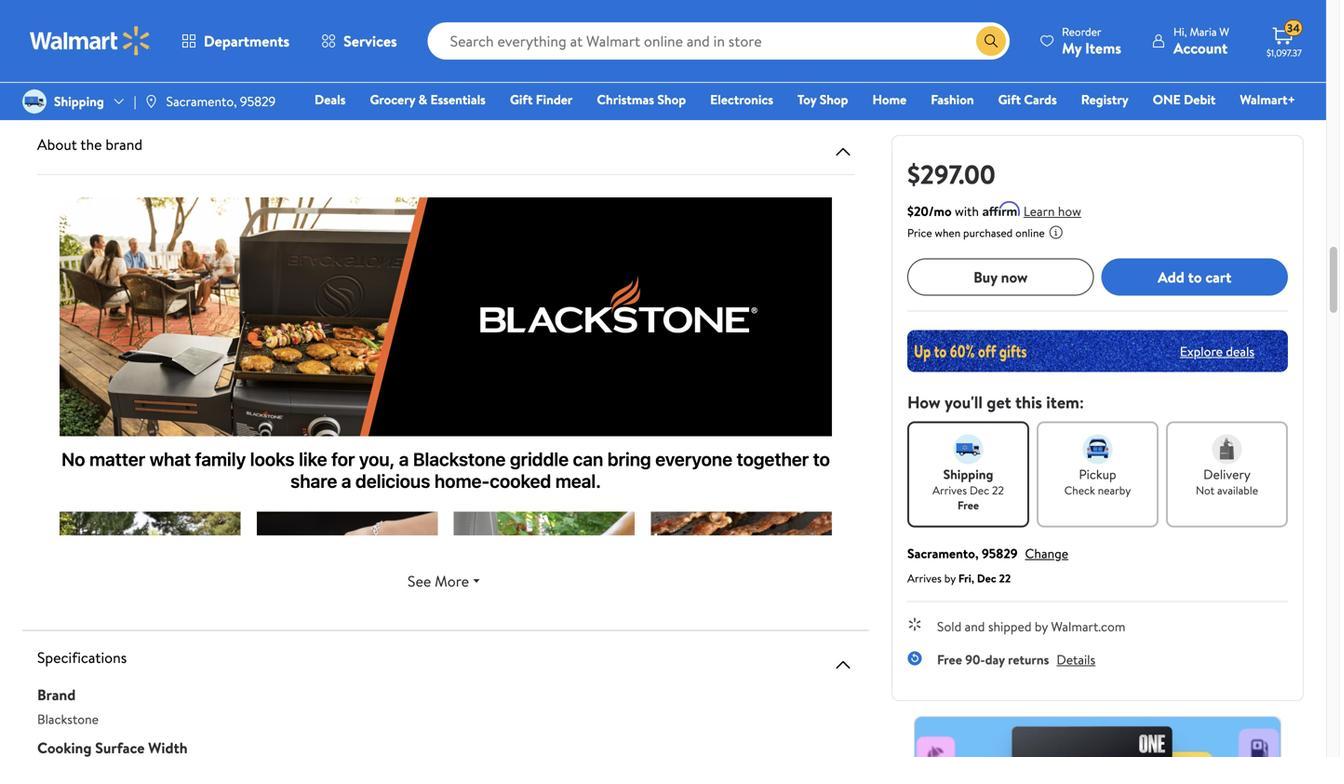 Task type: locate. For each thing, give the bounding box(es) containing it.
brand blackstone
[[37, 684, 99, 728]]

pickup check nearby
[[1065, 465, 1132, 498]]

0 horizontal spatial shop
[[658, 90, 686, 108]]

free down the intent image for shipping
[[958, 497, 980, 513]]

w
[[1220, 24, 1230, 40]]

1 horizontal spatial 95829
[[982, 544, 1018, 562]]

0 vertical spatial dec
[[970, 482, 990, 498]]

 image
[[22, 89, 47, 114]]

about the brand
[[37, 134, 143, 155]]

1 vertical spatial see
[[408, 571, 431, 591]]

the up departments
[[224, 7, 243, 26]]

0 horizontal spatial and
[[490, 56, 510, 74]]

sacramento,
[[166, 92, 237, 110], [908, 544, 979, 562]]

 image
[[144, 94, 159, 109]]

about the brand image
[[832, 141, 855, 163]]

95829 inside 'sacramento, 95829 change arrives by fri, dec 22'
[[982, 544, 1018, 562]]

deals
[[1227, 342, 1255, 360]]

affirm image
[[983, 201, 1020, 216]]

registry
[[1082, 90, 1129, 108]]

stainless
[[60, 24, 108, 42]]

aim
[[80, 56, 101, 74]]

2 you from the left
[[629, 56, 650, 74]]

show
[[119, 56, 148, 74]]

intent image for pickup image
[[1083, 434, 1113, 464]]

see more
[[408, 571, 469, 591]]

0 vertical spatial to
[[104, 56, 116, 74]]

product
[[227, 56, 272, 74]]

shop right toy
[[820, 90, 849, 108]]

gas
[[398, 7, 416, 26]]

0 horizontal spatial shipping
[[54, 92, 104, 110]]

shop
[[658, 90, 686, 108], [820, 90, 849, 108]]

dec inside 'shipping arrives dec 22 free'
[[970, 482, 990, 498]]

you up disclaimer
[[151, 56, 171, 74]]

have
[[749, 56, 775, 74]]

sacramento, down we aim to show you accurate product information.
[[166, 92, 237, 110]]

verified
[[801, 56, 844, 74]]

not
[[1197, 482, 1215, 498]]

0 vertical spatial 22
[[993, 482, 1005, 498]]

toy
[[798, 90, 817, 108]]

1 horizontal spatial sacramento,
[[908, 544, 979, 562]]

1 vertical spatial 95829
[[982, 544, 1018, 562]]

sacramento, for sacramento, 95829
[[166, 92, 237, 110]]

2 horizontal spatial and
[[965, 617, 986, 636]]

0 horizontal spatial by
[[945, 570, 956, 586]]

gift cards
[[999, 90, 1058, 108]]

our
[[100, 76, 119, 94]]

shipping inside 'shipping arrives dec 22 free'
[[944, 465, 994, 483]]

you inside manufacturers, suppliers and others provide what you see here, and we have not verified it.
[[629, 56, 650, 74]]

services
[[344, 31, 397, 51]]

1 vertical spatial to
[[1189, 267, 1203, 287]]

to left 'cart'
[[1189, 267, 1203, 287]]

others
[[514, 56, 550, 74]]

1 horizontal spatial shop
[[820, 90, 849, 108]]

gift left finder on the left
[[510, 90, 533, 108]]

95829 down the product on the left top
[[240, 92, 276, 110]]

blackstone inside the note: not compatible with the current blackstone natural gas conversion kit. stainless steel tube burners
[[291, 7, 352, 26]]

steel
[[111, 24, 138, 42]]

my
[[1063, 38, 1082, 58]]

1 horizontal spatial to
[[1189, 267, 1203, 287]]

details button
[[1057, 650, 1096, 669]]

shipping down the intent image for shipping
[[944, 465, 994, 483]]

with up price when purchased online
[[955, 202, 979, 220]]

shop down see
[[658, 90, 686, 108]]

arrives left fri,
[[908, 570, 942, 586]]

and right sold
[[965, 617, 986, 636]]

with up departments
[[197, 7, 221, 26]]

natural
[[355, 7, 395, 26]]

debit
[[1185, 90, 1216, 108]]

0 vertical spatial see
[[76, 76, 97, 94]]

grocery & essentials link
[[362, 89, 494, 109]]

the left brand
[[80, 134, 102, 155]]

tube
[[141, 24, 167, 42]]

manufacturers, suppliers and others provide what you see here, and we have not verified it.
[[60, 56, 844, 94]]

1 horizontal spatial the
[[224, 7, 243, 26]]

arrives down the intent image for shipping
[[933, 482, 968, 498]]

kit.
[[484, 7, 501, 26]]

1 vertical spatial the
[[80, 134, 102, 155]]

shop inside toy shop link
[[820, 90, 849, 108]]

to inside button
[[1189, 267, 1203, 287]]

you left see
[[629, 56, 650, 74]]

to right aim
[[104, 56, 116, 74]]

blackstone up the information.
[[291, 7, 352, 26]]

nearby
[[1098, 482, 1132, 498]]

account
[[1174, 38, 1228, 58]]

suppliers
[[437, 56, 487, 74]]

0 horizontal spatial you
[[151, 56, 171, 74]]

shipping down the we
[[54, 92, 104, 110]]

see inside button
[[408, 571, 431, 591]]

0 horizontal spatial sacramento,
[[166, 92, 237, 110]]

we
[[730, 56, 746, 74]]

blackstone down "brand"
[[37, 710, 99, 728]]

0 horizontal spatial gift
[[510, 90, 533, 108]]

add
[[1159, 267, 1185, 287]]

22 inside 'sacramento, 95829 change arrives by fri, dec 22'
[[1000, 570, 1012, 586]]

and left we
[[707, 56, 727, 74]]

cart
[[1206, 267, 1232, 287]]

brand
[[106, 134, 143, 155]]

sold
[[938, 617, 962, 636]]

1 horizontal spatial shipping
[[944, 465, 994, 483]]

1 vertical spatial arrives
[[908, 570, 942, 586]]

1 vertical spatial shipping
[[944, 465, 994, 483]]

shop for toy shop
[[820, 90, 849, 108]]

delivery not available
[[1197, 465, 1259, 498]]

2 gift from the left
[[999, 90, 1022, 108]]

by right shipped
[[1035, 617, 1049, 636]]

22 up 'sacramento, 95829 change arrives by fri, dec 22'
[[993, 482, 1005, 498]]

see
[[653, 56, 672, 74]]

0 horizontal spatial 95829
[[240, 92, 276, 110]]

by left fri,
[[945, 570, 956, 586]]

dec right fri,
[[978, 570, 997, 586]]

note:
[[60, 7, 98, 26]]

0 vertical spatial arrives
[[933, 482, 968, 498]]

1 horizontal spatial you
[[629, 56, 650, 74]]

fashion link
[[923, 89, 983, 109]]

buy now
[[974, 267, 1028, 287]]

one
[[1153, 90, 1181, 108]]

2 shop from the left
[[820, 90, 849, 108]]

shop inside christmas shop link
[[658, 90, 686, 108]]

available
[[1218, 482, 1259, 498]]

departments
[[204, 31, 290, 51]]

shipping for shipping
[[54, 92, 104, 110]]

shipped
[[989, 617, 1032, 636]]

reorder
[[1063, 24, 1102, 40]]

1 shop from the left
[[658, 90, 686, 108]]

not
[[778, 56, 798, 74]]

you
[[151, 56, 171, 74], [629, 56, 650, 74]]

sacramento, inside 'sacramento, 95829 change arrives by fri, dec 22'
[[908, 544, 979, 562]]

1 vertical spatial 22
[[1000, 570, 1012, 586]]

maria
[[1190, 24, 1217, 40]]

0 horizontal spatial blackstone
[[37, 710, 99, 728]]

1 you from the left
[[151, 56, 171, 74]]

finder
[[536, 90, 573, 108]]

by inside 'sacramento, 95829 change arrives by fri, dec 22'
[[945, 570, 956, 586]]

0 vertical spatial free
[[958, 497, 980, 513]]

more
[[435, 571, 469, 591]]

and left others
[[490, 56, 510, 74]]

0 vertical spatial sacramento,
[[166, 92, 237, 110]]

1 vertical spatial dec
[[978, 570, 997, 586]]

electronics
[[711, 90, 774, 108]]

1 vertical spatial with
[[955, 202, 979, 220]]

free left 90-
[[938, 650, 963, 669]]

deals link
[[306, 89, 354, 109]]

1 vertical spatial sacramento,
[[908, 544, 979, 562]]

christmas shop link
[[589, 89, 695, 109]]

1 vertical spatial by
[[1035, 617, 1049, 636]]

95829 left change button
[[982, 544, 1018, 562]]

1 horizontal spatial gift
[[999, 90, 1022, 108]]

the inside the note: not compatible with the current blackstone natural gas conversion kit. stainless steel tube burners
[[224, 7, 243, 26]]

0 horizontal spatial see
[[76, 76, 97, 94]]

see down aim
[[76, 76, 97, 94]]

Search search field
[[428, 22, 1010, 60]]

95829
[[240, 92, 276, 110], [982, 544, 1018, 562]]

1 horizontal spatial blackstone
[[291, 7, 352, 26]]

explore
[[1181, 342, 1224, 360]]

search icon image
[[984, 34, 999, 48]]

0 vertical spatial the
[[224, 7, 243, 26]]

cards
[[1025, 90, 1058, 108]]

deals
[[315, 90, 346, 108]]

see for see more
[[408, 571, 431, 591]]

intent image for delivery image
[[1213, 434, 1243, 464]]

it.
[[60, 76, 70, 94]]

gift left the cards
[[999, 90, 1022, 108]]

home link
[[865, 89, 915, 109]]

0 vertical spatial blackstone
[[291, 7, 352, 26]]

0 vertical spatial 95829
[[240, 92, 276, 110]]

pickup
[[1080, 465, 1117, 483]]

$297.00
[[908, 156, 996, 192]]

dec down the intent image for shipping
[[970, 482, 990, 498]]

1 vertical spatial free
[[938, 650, 963, 669]]

dec inside 'sacramento, 95829 change arrives by fri, dec 22'
[[978, 570, 997, 586]]

0 vertical spatial with
[[197, 7, 221, 26]]

0 vertical spatial shipping
[[54, 92, 104, 110]]

sacramento, up fri,
[[908, 544, 979, 562]]

see left more
[[408, 571, 431, 591]]

see our disclaimer button
[[76, 76, 179, 94]]

explore deals
[[1181, 342, 1255, 360]]

fri,
[[959, 570, 975, 586]]

about
[[37, 134, 77, 155]]

items
[[1086, 38, 1122, 58]]

22 right fri,
[[1000, 570, 1012, 586]]

essentials
[[431, 90, 486, 108]]

shipping
[[54, 92, 104, 110], [944, 465, 994, 483]]

0 horizontal spatial to
[[104, 56, 116, 74]]

0 vertical spatial by
[[945, 570, 956, 586]]

shipping arrives dec 22 free
[[933, 465, 1005, 513]]

see more button
[[37, 562, 855, 600]]

1 gift from the left
[[510, 90, 533, 108]]

0 horizontal spatial with
[[197, 7, 221, 26]]

services button
[[305, 19, 413, 63]]

current
[[246, 7, 288, 26]]

1 horizontal spatial see
[[408, 571, 431, 591]]



Task type: vqa. For each thing, say whether or not it's contained in the screenshot.
Debit at the right top
yes



Task type: describe. For each thing, give the bounding box(es) containing it.
how
[[1059, 202, 1082, 220]]

manufacturers,
[[349, 56, 434, 74]]

christmas
[[597, 90, 655, 108]]

what
[[599, 56, 626, 74]]

shop for christmas shop
[[658, 90, 686, 108]]

accurate
[[175, 56, 224, 74]]

delivery
[[1204, 465, 1251, 483]]

gift for gift finder
[[510, 90, 533, 108]]

price
[[908, 225, 933, 241]]

toy shop link
[[790, 89, 857, 109]]

see our disclaimer
[[76, 76, 179, 94]]

walmart+ link
[[1232, 89, 1305, 109]]

$1,097.37
[[1267, 47, 1303, 59]]

purchased
[[964, 225, 1013, 241]]

grocery & essentials
[[370, 90, 486, 108]]

item:
[[1047, 391, 1085, 414]]

compatible
[[131, 7, 194, 26]]

free 90-day returns details
[[938, 650, 1096, 669]]

see for see our disclaimer
[[76, 76, 97, 94]]

walmart.com
[[1052, 617, 1126, 636]]

hi,
[[1174, 24, 1188, 40]]

$20/mo
[[908, 202, 952, 220]]

specifications
[[37, 647, 127, 668]]

registry link
[[1073, 89, 1138, 109]]

95829 for sacramento, 95829 change arrives by fri, dec 22
[[982, 544, 1018, 562]]

departments button
[[166, 19, 305, 63]]

here,
[[675, 56, 703, 74]]

christmas shop
[[597, 90, 686, 108]]

home
[[873, 90, 907, 108]]

note: not compatible with the current blackstone natural gas conversion kit. stainless steel tube burners
[[60, 7, 501, 42]]

details
[[1057, 650, 1096, 669]]

sacramento, for sacramento, 95829 change arrives by fri, dec 22
[[908, 544, 979, 562]]

get
[[987, 391, 1012, 414]]

legal information image
[[1049, 225, 1064, 240]]

learn how button
[[1024, 202, 1082, 221]]

0 horizontal spatial the
[[80, 134, 102, 155]]

add to cart
[[1159, 267, 1232, 287]]

we
[[60, 56, 77, 74]]

34
[[1288, 20, 1301, 36]]

how you'll get this item:
[[908, 391, 1085, 414]]

gift finder link
[[502, 89, 581, 109]]

walmart image
[[30, 26, 151, 56]]

1 vertical spatial blackstone
[[37, 710, 99, 728]]

95829 for sacramento, 95829
[[240, 92, 276, 110]]

disclaimer
[[122, 76, 179, 94]]

toy shop
[[798, 90, 849, 108]]

with inside the note: not compatible with the current blackstone natural gas conversion kit. stainless steel tube burners
[[197, 7, 221, 26]]

intent image for shipping image
[[954, 434, 984, 464]]

explore deals link
[[1173, 335, 1263, 368]]

day
[[986, 650, 1005, 669]]

arrives inside 'sacramento, 95829 change arrives by fri, dec 22'
[[908, 570, 942, 586]]

Walmart Site-Wide search field
[[428, 22, 1010, 60]]

sacramento, 95829
[[166, 92, 276, 110]]

learn how
[[1024, 202, 1082, 220]]

1 horizontal spatial by
[[1035, 617, 1049, 636]]

change
[[1026, 544, 1069, 562]]

1 horizontal spatial and
[[707, 56, 727, 74]]

shipping for shipping arrives dec 22 free
[[944, 465, 994, 483]]

1 horizontal spatial with
[[955, 202, 979, 220]]

90-
[[966, 650, 986, 669]]

gift for gift cards
[[999, 90, 1022, 108]]

22 inside 'shipping arrives dec 22 free'
[[993, 482, 1005, 498]]

grocery
[[370, 90, 416, 108]]

not
[[101, 7, 128, 26]]

up to sixty percent off deals. shop now. image
[[908, 330, 1289, 372]]

check
[[1065, 482, 1096, 498]]

sacramento, 95829 change arrives by fri, dec 22
[[908, 544, 1069, 586]]

information.
[[275, 56, 345, 74]]

buy
[[974, 267, 998, 287]]

fashion
[[931, 90, 975, 108]]

add to cart button
[[1102, 258, 1289, 296]]

gift cards link
[[990, 89, 1066, 109]]

$20/mo with
[[908, 202, 979, 220]]

free inside 'shipping arrives dec 22 free'
[[958, 497, 980, 513]]

specifications image
[[832, 654, 855, 676]]

this
[[1016, 391, 1043, 414]]

we aim to show you accurate product information.
[[60, 56, 345, 74]]

|
[[134, 92, 137, 110]]

you'll
[[945, 391, 983, 414]]

change button
[[1026, 544, 1069, 562]]

how
[[908, 391, 941, 414]]

one debit
[[1153, 90, 1216, 108]]

sold and shipped by walmart.com
[[938, 617, 1126, 636]]

now
[[1002, 267, 1028, 287]]

when
[[935, 225, 961, 241]]

arrives inside 'shipping arrives dec 22 free'
[[933, 482, 968, 498]]

hi, maria w account
[[1174, 24, 1230, 58]]



